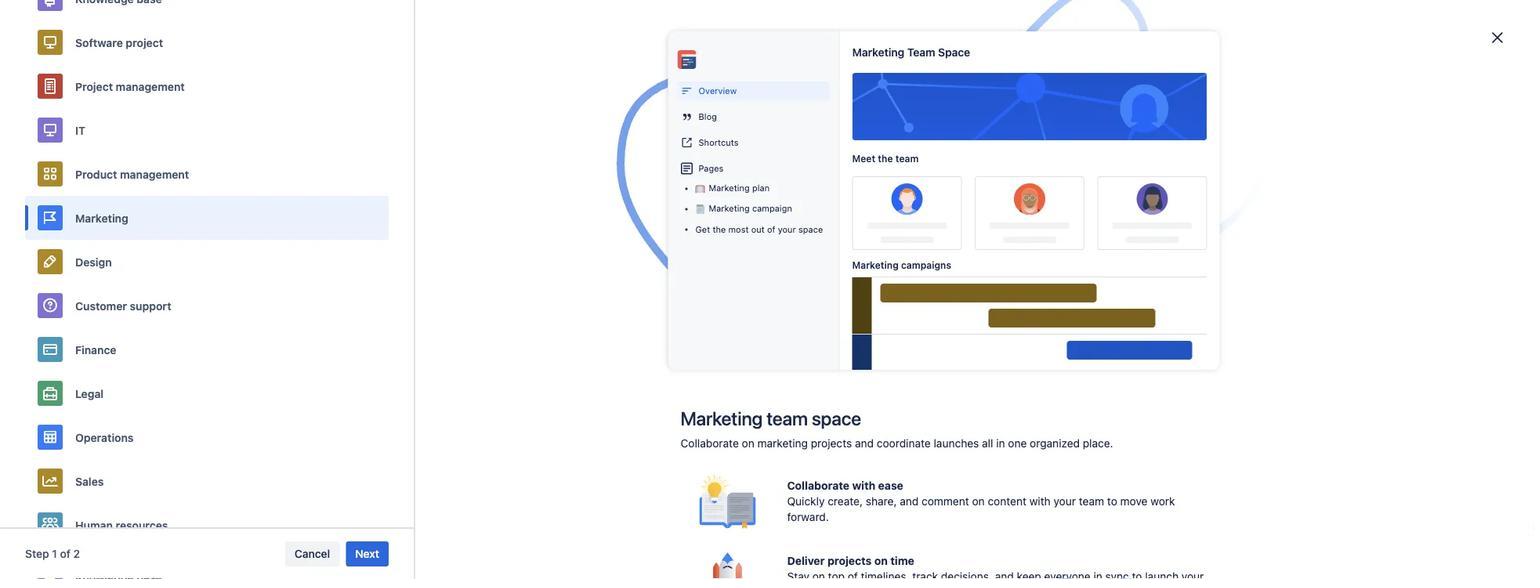 Task type: vqa. For each thing, say whether or not it's contained in the screenshot.
1
yes



Task type: describe. For each thing, give the bounding box(es) containing it.
human resources
[[75, 519, 168, 532]]

work
[[1151, 495, 1175, 508]]

launches
[[934, 437, 979, 450]]

campaigns
[[901, 259, 951, 270]]

sales
[[75, 475, 104, 488]]

your
[[408, 123, 431, 136]]

2
[[73, 547, 80, 560]]

out
[[751, 225, 765, 235]]

meet the team
[[852, 153, 919, 164]]

marketing inside marketing button
[[75, 211, 128, 224]]

quickly
[[787, 495, 825, 508]]

product management
[[75, 168, 189, 180]]

0 vertical spatial your
[[778, 225, 796, 235]]

the for team
[[878, 153, 893, 164]]

my
[[567, 210, 582, 223]]

it
[[75, 124, 85, 137]]

jhgcxhj
[[712, 210, 748, 223]]

filter by title
[[408, 321, 466, 332]]

all
[[408, 283, 429, 305]]

customer support button
[[25, 284, 389, 328]]

marketing campaigns
[[852, 259, 951, 270]]

your inside collaborate with ease quickly create, share, and comment on content with your team to move work forward.
[[1054, 495, 1076, 508]]

team inside marketing team space collaborate on marketing projects and coordinate launches all in one organized place.
[[767, 408, 808, 429]]

campaign
[[752, 203, 792, 214]]

marketing for team
[[681, 408, 763, 429]]

legal button
[[25, 371, 389, 415]]

forward.
[[787, 511, 829, 523]]

spaces for all spaces
[[433, 283, 493, 305]]

in
[[996, 437, 1005, 450]]

marketing team space
[[852, 45, 970, 58]]

1 horizontal spatial with
[[1030, 495, 1051, 508]]

overview
[[699, 86, 737, 96]]

create
[[1040, 72, 1075, 85]]

cancel
[[295, 547, 330, 560]]

step
[[25, 547, 49, 560]]

collaborate inside marketing team space collaborate on marketing projects and coordinate launches all in one organized place.
[[681, 437, 739, 450]]

customer support
[[75, 299, 171, 312]]

project
[[126, 36, 163, 49]]

cancel button
[[285, 542, 340, 567]]

space for a
[[1087, 72, 1118, 85]]

your spaces region
[[408, 117, 1127, 259]]

archived button
[[1073, 339, 1127, 359]]

software project
[[75, 36, 163, 49]]

marketing for campaigns
[[852, 259, 899, 270]]

customer
[[75, 299, 127, 312]]

support
[[130, 299, 171, 312]]

0 vertical spatial team
[[896, 153, 919, 164]]

project management button
[[25, 64, 389, 108]]

projects inside marketing team space collaborate on marketing projects and coordinate launches all in one organized place.
[[811, 437, 852, 450]]

and inside marketing team space collaborate on marketing projects and coordinate launches all in one organized place.
[[855, 437, 874, 450]]

title
[[448, 321, 466, 332]]

move
[[1120, 495, 1148, 508]]

organized
[[1030, 437, 1080, 450]]

all spaces region
[[408, 281, 1127, 579]]

software
[[75, 36, 123, 49]]

spaces
[[408, 67, 482, 93]]

comment
[[922, 495, 969, 508]]

team inside collaborate with ease quickly create, share, and comment on content with your team to move work forward.
[[1079, 495, 1104, 508]]

my first space link
[[554, 148, 692, 247]]

project management
[[75, 80, 185, 93]]

by
[[434, 321, 445, 332]]

pages
[[699, 163, 724, 173]]

ease
[[878, 479, 904, 492]]

it button
[[25, 108, 389, 152]]

marketing button
[[25, 196, 389, 240]]

design button
[[25, 240, 389, 284]]

jhgcxhj link
[[698, 148, 837, 247]]

management for project management
[[116, 80, 185, 93]]

human
[[75, 519, 113, 532]]

first
[[585, 210, 605, 223]]

1
[[52, 547, 57, 560]]

time
[[891, 554, 914, 567]]

all
[[982, 437, 993, 450]]

marketing
[[757, 437, 808, 450]]

marketing team space dialog
[[0, 0, 1535, 579]]

create a space
[[1040, 72, 1118, 85]]

operations
[[75, 431, 134, 444]]

next
[[355, 547, 379, 560]]

plan
[[752, 183, 770, 193]]

a
[[1078, 72, 1084, 85]]

create,
[[828, 495, 863, 508]]



Task type: locate. For each thing, give the bounding box(es) containing it.
0 horizontal spatial collaborate
[[681, 437, 739, 450]]

space
[[938, 45, 970, 58]]

finance
[[75, 343, 116, 356]]

deliver
[[787, 554, 825, 567]]

global element
[[9, 0, 1234, 43]]

one
[[1008, 437, 1027, 450]]

1 vertical spatial management
[[120, 168, 189, 180]]

1 horizontal spatial of
[[767, 225, 775, 235]]

on inside marketing team space collaborate on marketing projects and coordinate launches all in one organized place.
[[742, 437, 755, 450]]

with right content at bottom right
[[1030, 495, 1051, 508]]

0 vertical spatial the
[[878, 153, 893, 164]]

design
[[75, 255, 112, 268]]

0 horizontal spatial the
[[713, 225, 726, 235]]

marketing up marketing
[[681, 408, 763, 429]]

the for most
[[713, 225, 726, 235]]

on left content at bottom right
[[972, 495, 985, 508]]

get the most out of your space
[[696, 225, 823, 235]]

close image
[[1488, 28, 1507, 47]]

2 horizontal spatial team
[[1079, 495, 1104, 508]]

1 horizontal spatial team
[[896, 153, 919, 164]]

management right product at top
[[120, 168, 189, 180]]

human resources button
[[25, 503, 389, 547]]

marketing plan
[[709, 183, 770, 193]]

and left coordinate
[[855, 437, 874, 450]]

team left 'to'
[[1079, 495, 1104, 508]]

1 vertical spatial collaborate
[[787, 479, 850, 492]]

space for first
[[608, 210, 638, 223]]

the
[[878, 153, 893, 164], [713, 225, 726, 235]]

1 horizontal spatial on
[[874, 554, 888, 567]]

most
[[728, 225, 749, 235]]

0 vertical spatial collaborate
[[681, 437, 739, 450]]

product
[[75, 168, 117, 180]]

all spaces
[[408, 283, 493, 305]]

space inside marketing team space collaborate on marketing projects and coordinate launches all in one organized place.
[[812, 408, 861, 429]]

broken magnifying glass image
[[715, 393, 820, 534]]

marketing left campaigns
[[852, 259, 899, 270]]

projects right marketing
[[811, 437, 852, 450]]

0 horizontal spatial on
[[742, 437, 755, 450]]

management down the project
[[116, 80, 185, 93]]

deliver projects on time
[[787, 554, 914, 567]]

next button
[[346, 542, 389, 567]]

with up the share, at the right bottom of the page
[[852, 479, 876, 492]]

management inside button
[[120, 168, 189, 180]]

1 vertical spatial and
[[900, 495, 919, 508]]

team right meet
[[896, 153, 919, 164]]

collaborate with ease quickly create, share, and comment on content with your team to move work forward.
[[787, 479, 1175, 523]]

collaborate left marketing
[[681, 437, 739, 450]]

1 vertical spatial on
[[972, 495, 985, 508]]

projects
[[811, 437, 852, 450], [828, 554, 872, 567]]

place.
[[1083, 437, 1113, 450]]

spaces for your spaces
[[434, 123, 471, 136]]

spaces up 'title'
[[433, 283, 493, 305]]

of right 1
[[60, 547, 71, 560]]

collaborate inside collaborate with ease quickly create, share, and comment on content with your team to move work forward.
[[787, 479, 850, 492]]

0 horizontal spatial of
[[60, 547, 71, 560]]

on left marketing
[[742, 437, 755, 450]]

spaces
[[434, 123, 471, 136], [433, 283, 493, 305]]

team
[[907, 45, 935, 58]]

space down watching button
[[812, 408, 861, 429]]

starred image
[[661, 188, 680, 207]]

create a space button
[[1031, 66, 1127, 91]]

2 horizontal spatial on
[[972, 495, 985, 508]]

project
[[75, 80, 113, 93]]

on inside collaborate with ease quickly create, share, and comment on content with your team to move work forward.
[[972, 495, 985, 508]]

marketing for team
[[852, 45, 905, 58]]

0 vertical spatial on
[[742, 437, 755, 450]]

your down the "campaign"
[[778, 225, 796, 235]]

meet
[[852, 153, 875, 164]]

0 vertical spatial projects
[[811, 437, 852, 450]]

space right first
[[608, 210, 638, 223]]

:notepad_spiral: image
[[696, 205, 705, 214], [696, 205, 705, 214]]

0 horizontal spatial with
[[852, 479, 876, 492]]

marketing inside marketing team space collaborate on marketing projects and coordinate launches all in one organized place.
[[681, 408, 763, 429]]

marketing down pages
[[709, 183, 750, 193]]

projects right deliver
[[828, 554, 872, 567]]

confluence image
[[41, 12, 134, 31], [41, 12, 134, 31]]

1 vertical spatial spaces
[[433, 283, 493, 305]]

:goal: image
[[696, 184, 705, 194], [696, 184, 705, 194]]

content
[[988, 495, 1027, 508]]

get
[[696, 225, 710, 235]]

space inside region
[[608, 210, 638, 223]]

sales button
[[25, 459, 389, 503]]

0 vertical spatial and
[[855, 437, 874, 450]]

space inside popup button
[[1087, 72, 1118, 85]]

0 vertical spatial with
[[852, 479, 876, 492]]

1 vertical spatial projects
[[828, 554, 872, 567]]

filter
[[408, 321, 432, 332]]

space right the out
[[799, 225, 823, 235]]

your spaces
[[408, 123, 471, 136]]

0 vertical spatial of
[[767, 225, 775, 235]]

space
[[1087, 72, 1118, 85], [608, 210, 638, 223], [799, 225, 823, 235], [812, 408, 861, 429]]

resources
[[116, 519, 168, 532]]

shortcuts
[[699, 137, 739, 147]]

1 vertical spatial team
[[767, 408, 808, 429]]

1 horizontal spatial collaborate
[[787, 479, 850, 492]]

on left time
[[874, 554, 888, 567]]

1 vertical spatial your
[[1054, 495, 1076, 508]]

your left 'to'
[[1054, 495, 1076, 508]]

step 1 of 2
[[25, 547, 80, 560]]

and inside collaborate with ease quickly create, share, and comment on content with your team to move work forward.
[[900, 495, 919, 508]]

watching
[[845, 343, 890, 355]]

of right the out
[[767, 225, 775, 235]]

2 vertical spatial on
[[874, 554, 888, 567]]

your
[[778, 225, 796, 235], [1054, 495, 1076, 508]]

watching button
[[839, 339, 896, 359]]

0 vertical spatial management
[[116, 80, 185, 93]]

management
[[116, 80, 185, 93], [120, 168, 189, 180]]

archived
[[1079, 343, 1121, 355]]

0 horizontal spatial your
[[778, 225, 796, 235]]

Search field
[[1237, 9, 1394, 34]]

0 horizontal spatial team
[[767, 408, 808, 429]]

team up marketing
[[767, 408, 808, 429]]

1 horizontal spatial your
[[1054, 495, 1076, 508]]

marketing for campaign
[[709, 203, 750, 214]]

space right a
[[1087, 72, 1118, 85]]

marketing down marketing plan
[[709, 203, 750, 214]]

legal
[[75, 387, 104, 400]]

operations button
[[25, 415, 389, 459]]

share,
[[866, 495, 897, 508]]

marketing for plan
[[709, 183, 750, 193]]

with
[[852, 479, 876, 492], [1030, 495, 1051, 508]]

banner
[[0, 0, 1535, 44]]

blog
[[699, 111, 717, 122]]

my first space
[[567, 210, 638, 223]]

finance button
[[25, 328, 389, 371]]

the right the get
[[713, 225, 726, 235]]

2 vertical spatial team
[[1079, 495, 1104, 508]]

search image
[[409, 338, 426, 356]]

management inside button
[[116, 80, 185, 93]]

space for team
[[812, 408, 861, 429]]

management for product management
[[120, 168, 189, 180]]

to
[[1107, 495, 1117, 508]]

marketing down product at top
[[75, 211, 128, 224]]

coordinate
[[877, 437, 931, 450]]

the right meet
[[878, 153, 893, 164]]

product management button
[[25, 152, 389, 196]]

and
[[855, 437, 874, 450], [900, 495, 919, 508]]

on
[[742, 437, 755, 450], [972, 495, 985, 508], [874, 554, 888, 567]]

1 vertical spatial the
[[713, 225, 726, 235]]

of
[[767, 225, 775, 235], [60, 547, 71, 560]]

1 vertical spatial with
[[1030, 495, 1051, 508]]

marketing team space collaborate on marketing projects and coordinate launches all in one organized place.
[[681, 408, 1113, 450]]

collaborate
[[681, 437, 739, 450], [787, 479, 850, 492]]

marketing
[[852, 45, 905, 58], [709, 183, 750, 193], [709, 203, 750, 214], [75, 211, 128, 224], [852, 259, 899, 270], [681, 408, 763, 429]]

spaces right the your
[[434, 123, 471, 136]]

collaborate up quickly
[[787, 479, 850, 492]]

1 horizontal spatial the
[[878, 153, 893, 164]]

1 horizontal spatial and
[[900, 495, 919, 508]]

marketing left the team on the top right
[[852, 45, 905, 58]]

0 horizontal spatial and
[[855, 437, 874, 450]]

0 vertical spatial spaces
[[434, 123, 471, 136]]

open image
[[655, 339, 674, 358]]

1 vertical spatial of
[[60, 547, 71, 560]]

and down ease
[[900, 495, 919, 508]]

marketing campaign
[[709, 203, 792, 214]]



